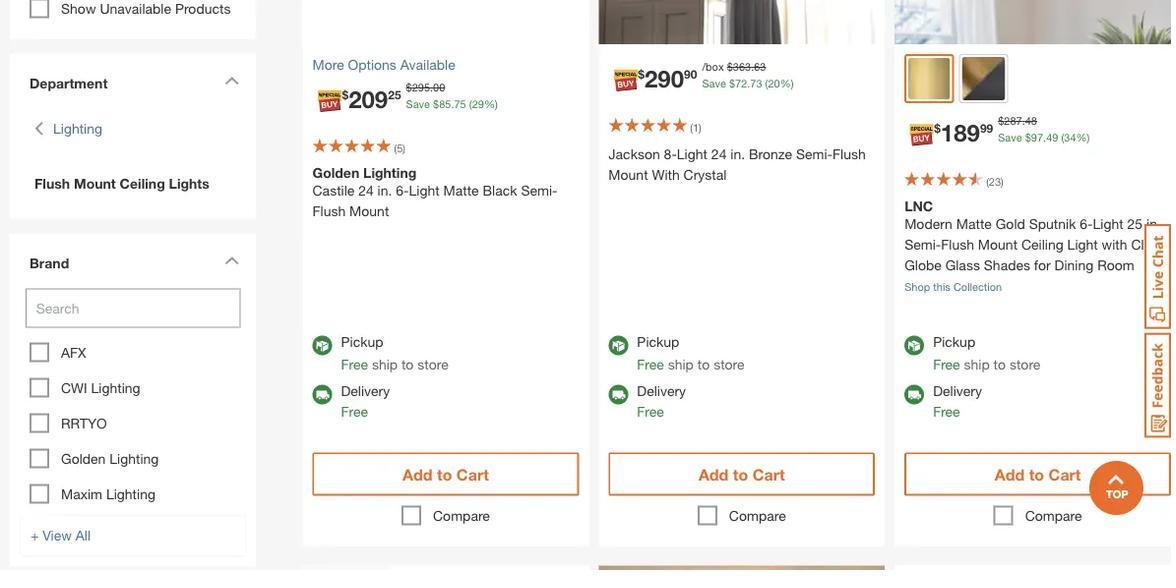 Task type: locate. For each thing, give the bounding box(es) containing it.
1 vertical spatial %)
[[484, 97, 498, 110]]

%) right 75
[[484, 97, 498, 110]]

lighting inside golden lighting castile 24 in. 6-light matte black semi- flush mount
[[363, 164, 417, 180]]

save for 189
[[998, 131, 1022, 144]]

pickup
[[341, 334, 383, 350], [637, 334, 680, 350], [933, 334, 976, 350]]

pickup free ship to store
[[341, 334, 449, 373], [637, 334, 745, 373], [933, 334, 1041, 373]]

24 in. 5-lights modern glam soft gold round flush mount ceiling light with clear crystal image
[[599, 567, 885, 571]]

%) inside $ 287 . 48 save $ 97 . 49 ( 34 %)
[[1076, 131, 1090, 144]]

1 horizontal spatial compare
[[729, 508, 786, 525]]

1 horizontal spatial pickup free ship to store
[[637, 334, 745, 373]]

0 vertical spatial 25
[[388, 88, 401, 102]]

1 pickup free ship to store from the left
[[341, 334, 449, 373]]

in. inside lnc modern matte gold sputnik 6-light 25 in. semi-flush mount ceiling light with clear globe glass shades for dining room shop this collection
[[1147, 216, 1161, 232]]

available shipping image for 189
[[905, 385, 924, 405]]

ship for 209
[[372, 357, 398, 373]]

24 up crystal
[[712, 146, 727, 162]]

2 caret icon image from the top
[[224, 256, 239, 265]]

lighting up maxim lighting
[[110, 451, 159, 468]]

semi-
[[796, 146, 833, 162], [521, 182, 558, 199], [905, 237, 941, 253]]

2 horizontal spatial add
[[995, 466, 1025, 484]]

0 vertical spatial semi-
[[796, 146, 833, 162]]

semi- right black on the left top
[[521, 182, 558, 199]]

1 vertical spatial ceiling
[[1022, 237, 1064, 253]]

1 horizontal spatial ship
[[668, 357, 694, 373]]

) up the gold
[[1001, 175, 1004, 188]]

1 delivery from the left
[[341, 383, 390, 400]]

( 5 )
[[394, 142, 405, 154]]

%) right 73
[[780, 77, 794, 89]]

3 add from the left
[[995, 466, 1025, 484]]

2 horizontal spatial delivery free
[[933, 383, 982, 420]]

golden inside golden lighting castile 24 in. 6-light matte black semi- flush mount
[[313, 164, 359, 180]]

) for 189
[[1001, 175, 1004, 188]]

caret icon image for department
[[224, 76, 239, 85]]

to
[[402, 357, 414, 373], [698, 357, 710, 373], [994, 357, 1006, 373], [437, 466, 452, 484], [733, 466, 748, 484], [1029, 466, 1044, 484]]

add up 'modern 28 in. 8-light black sputnik linear semi-flush mount ceiling lighting fixture' image
[[995, 466, 1025, 484]]

1 horizontal spatial )
[[699, 121, 702, 134]]

0 horizontal spatial add to cart button
[[313, 453, 579, 497]]

1 horizontal spatial pickup
[[637, 334, 680, 350]]

more
[[313, 56, 344, 72]]

available shipping image
[[313, 385, 332, 405], [609, 385, 628, 405], [905, 385, 924, 405]]

1 vertical spatial save
[[406, 97, 430, 110]]

show unavailable products link
[[61, 1, 231, 17]]

2 horizontal spatial semi-
[[905, 237, 941, 253]]

add to cart up 24 in. 5-lights modern glam soft gold round flush mount ceiling light with clear crystal image
[[699, 466, 785, 484]]

0 horizontal spatial delivery free
[[341, 383, 390, 420]]

$ inside $ 189 99
[[934, 122, 941, 136]]

1 horizontal spatial semi-
[[796, 146, 833, 162]]

afx link
[[61, 345, 86, 361]]

$ right "99"
[[998, 115, 1004, 127]]

1 vertical spatial 6-
[[1080, 216, 1093, 232]]

glass
[[946, 257, 980, 274]]

1 vertical spatial caret icon image
[[224, 256, 239, 265]]

3 delivery free from the left
[[933, 383, 982, 420]]

save down "/box"
[[702, 77, 726, 89]]

1 add to cart button from the left
[[313, 453, 579, 497]]

3 store from the left
[[1010, 357, 1041, 373]]

$ left 90
[[638, 68, 645, 81]]

2 compare from the left
[[729, 508, 786, 525]]

0 horizontal spatial 6-
[[396, 182, 409, 199]]

lights
[[169, 176, 209, 192]]

0 vertical spatial save
[[702, 77, 726, 89]]

2 horizontal spatial save
[[998, 131, 1022, 144]]

lighting for cwi lighting
[[91, 380, 140, 397]]

mount down castile
[[350, 203, 389, 219]]

1 horizontal spatial cart
[[753, 466, 785, 484]]

lnc
[[905, 198, 933, 214]]

add up 24 in. 5-lights modern glam soft gold round flush mount ceiling light with clear crystal image
[[699, 466, 729, 484]]

2 pickup from the left
[[637, 334, 680, 350]]

in. for 6-
[[378, 182, 392, 199]]

flush inside lnc modern matte gold sputnik 6-light 25 in. semi-flush mount ceiling light with clear globe glass shades for dining room shop this collection
[[941, 237, 974, 253]]

0 vertical spatial golden
[[313, 164, 359, 180]]

287
[[1004, 115, 1022, 127]]

$ left "99"
[[934, 122, 941, 136]]

25 inside lnc modern matte gold sputnik 6-light 25 in. semi-flush mount ceiling light with clear globe glass shades for dining room shop this collection
[[1128, 216, 1143, 232]]

save inside /box $ 363 . 63 save $ 72 . 73 ( 20 %)
[[702, 77, 726, 89]]

lighting down 5
[[363, 164, 417, 180]]

2 vertical spatial %)
[[1076, 131, 1090, 144]]

0 horizontal spatial 24
[[358, 182, 374, 199]]

add to cart for 209
[[403, 466, 489, 484]]

24 right castile
[[358, 182, 374, 199]]

49
[[1047, 131, 1059, 144]]

3 pickup from the left
[[933, 334, 976, 350]]

3 available for pickup image from the left
[[905, 336, 924, 356]]

24 inside golden lighting castile 24 in. 6-light matte black semi- flush mount
[[358, 182, 374, 199]]

semi- up globe at right
[[905, 237, 941, 253]]

2 horizontal spatial available for pickup image
[[905, 336, 924, 356]]

matte
[[443, 182, 479, 199], [957, 216, 992, 232]]

in.
[[731, 146, 745, 162], [378, 182, 392, 199], [1147, 216, 1161, 232]]

$ down 363
[[729, 77, 735, 89]]

2 vertical spatial )
[[1001, 175, 1004, 188]]

lighting right the cwi
[[91, 380, 140, 397]]

light inside jackson 8-light 24 in. bronze semi-flush mount with crystal
[[677, 146, 708, 162]]

3 available shipping image from the left
[[905, 385, 924, 405]]

modern matte gold sputnik 6-light 25 in. semi-flush mount ceiling light with clear globe glass shades for dining room image
[[895, 0, 1171, 44]]

2 horizontal spatial available shipping image
[[905, 385, 924, 405]]

pickup for 209
[[341, 334, 383, 350]]

0 horizontal spatial in.
[[378, 182, 392, 199]]

0 horizontal spatial pickup
[[341, 334, 383, 350]]

$ 209 25
[[342, 85, 401, 113]]

0 horizontal spatial add
[[403, 466, 433, 484]]

1 horizontal spatial store
[[714, 357, 745, 373]]

mount inside golden lighting castile 24 in. 6-light matte black semi- flush mount
[[350, 203, 389, 219]]

25
[[388, 88, 401, 102], [1128, 216, 1143, 232]]

0 vertical spatial in.
[[731, 146, 745, 162]]

0 vertical spatial caret icon image
[[224, 76, 239, 85]]

$
[[727, 60, 733, 73], [638, 68, 645, 81], [729, 77, 735, 89], [406, 81, 412, 94], [342, 88, 349, 102], [433, 97, 439, 110], [998, 115, 1004, 127], [934, 122, 941, 136], [1025, 131, 1031, 144]]

feedback link image
[[1145, 333, 1171, 439]]

1 add to cart from the left
[[403, 466, 489, 484]]

castile 24 in. 6-light matte black semi-flush mount image
[[303, 0, 589, 44]]

in. inside golden lighting castile 24 in. 6-light matte black semi- flush mount
[[378, 182, 392, 199]]

light up crystal
[[677, 146, 708, 162]]

lighting
[[53, 121, 102, 137], [363, 164, 417, 180], [91, 380, 140, 397], [110, 451, 159, 468], [106, 487, 155, 503]]

1 vertical spatial matte
[[957, 216, 992, 232]]

2 vertical spatial in.
[[1147, 216, 1161, 232]]

0 horizontal spatial semi-
[[521, 182, 558, 199]]

compare
[[433, 508, 490, 525], [729, 508, 786, 525], [1025, 508, 1082, 525]]

1 horizontal spatial add to cart button
[[609, 453, 875, 497]]

85
[[439, 97, 451, 110]]

1 horizontal spatial delivery
[[637, 383, 686, 400]]

modern 28 in. 8-light black sputnik linear semi-flush mount ceiling lighting fixture image
[[895, 567, 1171, 571]]

add to cart
[[403, 466, 489, 484], [699, 466, 785, 484], [995, 466, 1081, 484]]

in. up clear
[[1147, 216, 1161, 232]]

semi- right bronze
[[796, 146, 833, 162]]

0 horizontal spatial ship
[[372, 357, 398, 373]]

48
[[1025, 115, 1038, 127]]

6- inside golden lighting castile 24 in. 6-light matte black semi- flush mount
[[396, 182, 409, 199]]

matte left black on the left top
[[443, 182, 479, 199]]

3 compare from the left
[[1025, 508, 1082, 525]]

3 add to cart from the left
[[995, 466, 1081, 484]]

3 cart from the left
[[1049, 466, 1081, 484]]

0 horizontal spatial add to cart
[[403, 466, 489, 484]]

0 horizontal spatial available shipping image
[[313, 385, 332, 405]]

add to cart up ocala 41.25 in. 6-light black living room art deco semi-flush mount ceiling light with clear crystal image
[[403, 466, 489, 484]]

1 cart from the left
[[457, 466, 489, 484]]

add to cart up 'modern 28 in. 8-light black sputnik linear semi-flush mount ceiling lighting fixture' image
[[995, 466, 1081, 484]]

golden lighting link
[[61, 451, 159, 468]]

mount
[[609, 167, 648, 183], [74, 176, 116, 192], [350, 203, 389, 219], [978, 237, 1018, 253]]

cart
[[457, 466, 489, 484], [753, 466, 785, 484], [1049, 466, 1081, 484]]

1 add from the left
[[403, 466, 433, 484]]

63
[[754, 60, 766, 73]]

save down the 295
[[406, 97, 430, 110]]

6- right sputnik
[[1080, 216, 1093, 232]]

2 horizontal spatial %)
[[1076, 131, 1090, 144]]

1 horizontal spatial golden
[[313, 164, 359, 180]]

golden for golden lighting castile 24 in. 6-light matte black semi- flush mount
[[313, 164, 359, 180]]

mount inside lnc modern matte gold sputnik 6-light 25 in. semi-flush mount ceiling light with clear globe glass shades for dining room shop this collection
[[978, 237, 1018, 253]]

black and brass image
[[962, 57, 1006, 100]]

available for pickup image for 209
[[313, 336, 332, 356]]

0 horizontal spatial available for pickup image
[[313, 336, 332, 356]]

2 ship from the left
[[668, 357, 694, 373]]

mount down lighting link on the top left of page
[[74, 176, 116, 192]]

290
[[645, 64, 684, 92]]

in. left bronze
[[731, 146, 745, 162]]

1 compare from the left
[[433, 508, 490, 525]]

available
[[400, 56, 455, 72]]

light up dining
[[1068, 237, 1098, 253]]

maxim lighting link
[[61, 487, 155, 503]]

2 horizontal spatial delivery
[[933, 383, 982, 400]]

(
[[765, 77, 768, 89], [469, 97, 472, 110], [690, 121, 693, 134], [1062, 131, 1064, 144], [394, 142, 397, 154], [986, 175, 989, 188]]

compare up ocala 41.25 in. 6-light black living room art deco semi-flush mount ceiling light with clear crystal image
[[433, 508, 490, 525]]

24
[[712, 146, 727, 162], [358, 182, 374, 199]]

1 pickup from the left
[[341, 334, 383, 350]]

2 horizontal spatial store
[[1010, 357, 1041, 373]]

jackson 8-light 24 in. bronze semi-flush mount with crystal image
[[599, 0, 885, 44]]

%) inside $ 295 . 00 save $ 85 . 75 ( 29 %)
[[484, 97, 498, 110]]

6-
[[396, 182, 409, 199], [1080, 216, 1093, 232]]

%) right 49
[[1076, 131, 1090, 144]]

1 horizontal spatial available shipping image
[[609, 385, 628, 405]]

flush up glass
[[941, 237, 974, 253]]

3 delivery from the left
[[933, 383, 982, 400]]

back caret image
[[34, 119, 43, 139]]

in. right castile
[[378, 182, 392, 199]]

add
[[403, 466, 433, 484], [699, 466, 729, 484], [995, 466, 1025, 484]]

live chat image
[[1145, 224, 1171, 330]]

save
[[702, 77, 726, 89], [406, 97, 430, 110], [998, 131, 1022, 144]]

2 horizontal spatial pickup
[[933, 334, 976, 350]]

1 caret icon image from the top
[[224, 76, 239, 85]]

( inside $ 287 . 48 save $ 97 . 49 ( 34 %)
[[1062, 131, 1064, 144]]

)
[[699, 121, 702, 134], [403, 142, 405, 154], [1001, 175, 1004, 188]]

1 horizontal spatial 24
[[712, 146, 727, 162]]

1 horizontal spatial matte
[[957, 216, 992, 232]]

2 horizontal spatial add to cart
[[995, 466, 1081, 484]]

delivery free for 189
[[933, 383, 982, 420]]

1 vertical spatial 25
[[1128, 216, 1143, 232]]

( right 49
[[1062, 131, 1064, 144]]

golden for golden lighting
[[61, 451, 106, 468]]

6- inside lnc modern matte gold sputnik 6-light 25 in. semi-flush mount ceiling light with clear globe glass shades for dining room shop this collection
[[1080, 216, 1093, 232]]

6- for sputnik
[[1080, 216, 1093, 232]]

add to cart for 189
[[995, 466, 1081, 484]]

3 ship from the left
[[964, 357, 990, 373]]

add to cart button up ocala 41.25 in. 6-light black living room art deco semi-flush mount ceiling light with clear crystal image
[[313, 453, 579, 497]]

add to cart button up 24 in. 5-lights modern glam soft gold round flush mount ceiling light with clear crystal image
[[609, 453, 875, 497]]

1 vertical spatial )
[[403, 142, 405, 154]]

0 horizontal spatial save
[[406, 97, 430, 110]]

lighting for golden lighting
[[110, 451, 159, 468]]

mount up shades
[[978, 237, 1018, 253]]

1 horizontal spatial in.
[[731, 146, 745, 162]]

.
[[751, 60, 754, 73], [747, 77, 750, 89], [430, 81, 433, 94], [451, 97, 454, 110], [1022, 115, 1025, 127], [1044, 131, 1047, 144]]

black
[[483, 182, 517, 199]]

matte gold image
[[909, 58, 950, 99]]

0 horizontal spatial 25
[[388, 88, 401, 102]]

$ inside $ 209 25
[[342, 88, 349, 102]]

24 inside jackson 8-light 24 in. bronze semi-flush mount with crystal
[[712, 146, 727, 162]]

%)
[[780, 77, 794, 89], [484, 97, 498, 110], [1076, 131, 1090, 144]]

golden down rrtyo link
[[61, 451, 106, 468]]

caret icon image inside 'brand' link
[[224, 256, 239, 265]]

matte left the gold
[[957, 216, 992, 232]]

golden lighting
[[61, 451, 159, 468]]

semi- inside golden lighting castile 24 in. 6-light matte black semi- flush mount
[[521, 182, 558, 199]]

3 add to cart button from the left
[[905, 453, 1171, 497]]

semi- inside lnc modern matte gold sputnik 6-light 25 in. semi-flush mount ceiling light with clear globe glass shades for dining room shop this collection
[[905, 237, 941, 253]]

1 vertical spatial 24
[[358, 182, 374, 199]]

2 horizontal spatial pickup free ship to store
[[933, 334, 1041, 373]]

castile
[[313, 182, 355, 199]]

) for 209
[[403, 142, 405, 154]]

1 store from the left
[[418, 357, 449, 373]]

24 for light
[[712, 146, 727, 162]]

clear
[[1131, 237, 1164, 253]]

delivery for 209
[[341, 383, 390, 400]]

shop this collection link
[[905, 281, 1002, 294]]

light left black on the left top
[[409, 182, 440, 199]]

caret icon image for brand
[[224, 256, 239, 265]]

brand
[[30, 255, 69, 272]]

1 ship from the left
[[372, 357, 398, 373]]

1 vertical spatial in.
[[378, 182, 392, 199]]

2 horizontal spatial )
[[1001, 175, 1004, 188]]

available for pickup image
[[313, 336, 332, 356], [609, 336, 628, 356], [905, 336, 924, 356]]

1 horizontal spatial available for pickup image
[[609, 336, 628, 356]]

sputnik
[[1029, 216, 1076, 232]]

1 horizontal spatial save
[[702, 77, 726, 89]]

caret icon image inside department link
[[224, 76, 239, 85]]

ship for 189
[[964, 357, 990, 373]]

available shipping image for 209
[[313, 385, 332, 405]]

2 horizontal spatial ship
[[964, 357, 990, 373]]

1 available for pickup image from the left
[[313, 336, 332, 356]]

1 horizontal spatial delivery free
[[637, 383, 686, 420]]

( down $ 209 25
[[394, 142, 397, 154]]

store for 189
[[1010, 357, 1041, 373]]

flush down the back caret icon
[[34, 176, 70, 192]]

2 add to cart from the left
[[699, 466, 785, 484]]

flush right bronze
[[833, 146, 866, 162]]

save inside $ 287 . 48 save $ 97 . 49 ( 34 %)
[[998, 131, 1022, 144]]

25 left the 295
[[388, 88, 401, 102]]

( right 73
[[765, 77, 768, 89]]

1 available shipping image from the left
[[313, 385, 332, 405]]

flush down castile
[[313, 203, 346, 219]]

compare up 'modern 28 in. 8-light black sputnik linear semi-flush mount ceiling lighting fixture' image
[[1025, 508, 1082, 525]]

( 1 )
[[690, 121, 702, 134]]

save down 287
[[998, 131, 1022, 144]]

0 horizontal spatial cart
[[457, 466, 489, 484]]

$ down available
[[406, 81, 412, 94]]

caret icon image
[[224, 76, 239, 85], [224, 256, 239, 265]]

for
[[1034, 257, 1051, 274]]

2 horizontal spatial add to cart button
[[905, 453, 1171, 497]]

store
[[418, 357, 449, 373], [714, 357, 745, 373], [1010, 357, 1041, 373]]

1 horizontal spatial add
[[699, 466, 729, 484]]

0 vertical spatial 6-
[[396, 182, 409, 199]]

show
[[61, 1, 96, 17]]

add up ocala 41.25 in. 6-light black living room art deco semi-flush mount ceiling light with clear crystal image
[[403, 466, 433, 484]]

0 horizontal spatial golden
[[61, 451, 106, 468]]

ceiling up for
[[1022, 237, 1064, 253]]

1
[[693, 121, 699, 134]]

cart for 189
[[1049, 466, 1081, 484]]

$ 290 90
[[638, 64, 697, 92]]

save inside $ 295 . 00 save $ 85 . 75 ( 29 %)
[[406, 97, 430, 110]]

0 horizontal spatial pickup free ship to store
[[341, 334, 449, 373]]

add to cart button for 189
[[905, 453, 1171, 497]]

flush inside golden lighting castile 24 in. 6-light matte black semi- flush mount
[[313, 203, 346, 219]]

1 vertical spatial golden
[[61, 451, 106, 468]]

$ down more
[[342, 88, 349, 102]]

compare up 24 in. 5-lights modern glam soft gold round flush mount ceiling light with clear crystal image
[[729, 508, 786, 525]]

in. inside jackson 8-light 24 in. bronze semi-flush mount with crystal
[[731, 146, 745, 162]]

0 horizontal spatial )
[[403, 142, 405, 154]]

99
[[980, 122, 993, 136]]

24 for castile
[[358, 182, 374, 199]]

0 vertical spatial matte
[[443, 182, 479, 199]]

2 horizontal spatial compare
[[1025, 508, 1082, 525]]

add to cart button up 'modern 28 in. 8-light black sputnik linear semi-flush mount ceiling lighting fixture' image
[[905, 453, 1171, 497]]

1 horizontal spatial ceiling
[[1022, 237, 1064, 253]]

0 horizontal spatial %)
[[484, 97, 498, 110]]

1 vertical spatial semi-
[[521, 182, 558, 199]]

) up golden lighting castile 24 in. 6-light matte black semi- flush mount
[[403, 142, 405, 154]]

2 horizontal spatial cart
[[1049, 466, 1081, 484]]

1 delivery free from the left
[[341, 383, 390, 420]]

6- down 5
[[396, 182, 409, 199]]

compare for 189
[[1025, 508, 1082, 525]]

295
[[412, 81, 430, 94]]

options
[[348, 56, 397, 72]]

25 up clear
[[1128, 216, 1143, 232]]

) up crystal
[[699, 121, 702, 134]]

lighting down golden lighting link
[[106, 487, 155, 503]]

flush
[[833, 146, 866, 162], [34, 176, 70, 192], [313, 203, 346, 219], [941, 237, 974, 253]]

2 available for pickup image from the left
[[609, 336, 628, 356]]

0 horizontal spatial store
[[418, 357, 449, 373]]

97
[[1031, 131, 1044, 144]]

0 horizontal spatial ceiling
[[120, 176, 165, 192]]

more options available link
[[313, 54, 579, 75]]

ceiling left the lights
[[120, 176, 165, 192]]

0 horizontal spatial delivery
[[341, 383, 390, 400]]

2 horizontal spatial in.
[[1147, 216, 1161, 232]]

1 horizontal spatial 6-
[[1080, 216, 1093, 232]]

free
[[341, 357, 368, 373], [637, 357, 664, 373], [933, 357, 960, 373], [341, 404, 368, 420], [637, 404, 664, 420], [933, 404, 960, 420]]

delivery
[[341, 383, 390, 400], [637, 383, 686, 400], [933, 383, 982, 400]]

1 horizontal spatial %)
[[780, 77, 794, 89]]

2 vertical spatial save
[[998, 131, 1022, 144]]

%) for 209
[[484, 97, 498, 110]]

1 horizontal spatial 25
[[1128, 216, 1143, 232]]

2 add to cart button from the left
[[609, 453, 875, 497]]

mount down jackson
[[609, 167, 648, 183]]

2 vertical spatial semi-
[[905, 237, 941, 253]]

3 pickup free ship to store from the left
[[933, 334, 1041, 373]]

( right 75
[[469, 97, 472, 110]]

( up crystal
[[690, 121, 693, 134]]

1 horizontal spatial add to cart
[[699, 466, 785, 484]]

golden up castile
[[313, 164, 359, 180]]

0 vertical spatial %)
[[780, 77, 794, 89]]

0 vertical spatial 24
[[712, 146, 727, 162]]

0 horizontal spatial compare
[[433, 508, 490, 525]]

0 horizontal spatial matte
[[443, 182, 479, 199]]

0 vertical spatial ceiling
[[120, 176, 165, 192]]

delivery free
[[341, 383, 390, 420], [637, 383, 686, 420], [933, 383, 982, 420]]



Task type: vqa. For each thing, say whether or not it's contained in the screenshot.
Lighting for Golden Lighting Castile 24 in. 6-Light Matte Black Semi- Flush Mount
yes



Task type: describe. For each thing, give the bounding box(es) containing it.
2 add from the left
[[699, 466, 729, 484]]

save for 209
[[406, 97, 430, 110]]

/box
[[702, 60, 724, 73]]

29
[[472, 97, 484, 110]]

brand link
[[20, 244, 246, 289]]

6- for in.
[[396, 182, 409, 199]]

25 inside $ 209 25
[[388, 88, 401, 102]]

products
[[175, 1, 231, 17]]

363
[[733, 60, 751, 73]]

available for pickup image for 189
[[905, 336, 924, 356]]

2 pickup free ship to store from the left
[[637, 334, 745, 373]]

flush inside jackson 8-light 24 in. bronze semi-flush mount with crystal
[[833, 146, 866, 162]]

$ 189 99
[[934, 118, 993, 146]]

lighting for golden lighting castile 24 in. 6-light matte black semi- flush mount
[[363, 164, 417, 180]]

jackson
[[609, 146, 660, 162]]

23
[[989, 175, 1001, 188]]

light inside golden lighting castile 24 in. 6-light matte black semi- flush mount
[[409, 182, 440, 199]]

flush mount ceiling lights link
[[30, 174, 236, 194]]

pickup free ship to store for 209
[[341, 334, 449, 373]]

( inside $ 295 . 00 save $ 85 . 75 ( 29 %)
[[469, 97, 472, 110]]

$ right "/box"
[[727, 60, 733, 73]]

lnc modern matte gold sputnik 6-light 25 in. semi-flush mount ceiling light with clear globe glass shades for dining room shop this collection
[[905, 198, 1164, 294]]

2 delivery free from the left
[[637, 383, 686, 420]]

gold
[[996, 216, 1026, 232]]

this
[[933, 281, 951, 294]]

shop
[[905, 281, 930, 294]]

$ down 00
[[433, 97, 439, 110]]

5
[[397, 142, 403, 154]]

with
[[1102, 237, 1128, 253]]

cart for 209
[[457, 466, 489, 484]]

crystal
[[684, 167, 727, 183]]

lighting for maxim lighting
[[106, 487, 155, 503]]

compare for 209
[[433, 508, 490, 525]]

+ view all
[[31, 528, 91, 544]]

2 delivery from the left
[[637, 383, 686, 400]]

209
[[349, 85, 388, 113]]

pickup free ship to store for 189
[[933, 334, 1041, 373]]

dining
[[1055, 257, 1094, 274]]

ocala 41.25 in. 6-light black living room art deco semi-flush mount ceiling light with clear crystal image
[[303, 567, 589, 571]]

jackson 8-light 24 in. bronze semi-flush mount with crystal link
[[609, 144, 875, 185]]

( down "99"
[[986, 175, 989, 188]]

2 cart from the left
[[753, 466, 785, 484]]

73
[[750, 77, 762, 89]]

more options available
[[313, 56, 455, 72]]

+
[[31, 528, 39, 544]]

maxim lighting
[[61, 487, 155, 503]]

shades
[[984, 257, 1031, 274]]

ceiling inside lnc modern matte gold sputnik 6-light 25 in. semi-flush mount ceiling light with clear globe glass shades for dining room shop this collection
[[1022, 237, 1064, 253]]

pickup for 189
[[933, 334, 976, 350]]

%) inside /box $ 363 . 63 save $ 72 . 73 ( 20 %)
[[780, 77, 794, 89]]

( inside /box $ 363 . 63 save $ 72 . 73 ( 20 %)
[[765, 77, 768, 89]]

delivery for 189
[[933, 383, 982, 400]]

90
[[684, 68, 697, 81]]

add for 189
[[995, 466, 1025, 484]]

75
[[454, 97, 466, 110]]

cwi lighting link
[[61, 380, 140, 397]]

cwi
[[61, 380, 87, 397]]

00
[[433, 81, 445, 94]]

collection
[[954, 281, 1002, 294]]

72
[[735, 77, 747, 89]]

8-
[[664, 146, 677, 162]]

add for 209
[[403, 466, 433, 484]]

department link
[[20, 64, 246, 104]]

unavailable
[[100, 1, 171, 17]]

0 vertical spatial )
[[699, 121, 702, 134]]

bronze
[[749, 146, 792, 162]]

maxim
[[61, 487, 102, 503]]

20
[[768, 77, 780, 89]]

view
[[43, 528, 72, 544]]

2 available shipping image from the left
[[609, 385, 628, 405]]

department
[[30, 75, 108, 92]]

%) for 189
[[1076, 131, 1090, 144]]

matte inside lnc modern matte gold sputnik 6-light 25 in. semi-flush mount ceiling light with clear globe glass shades for dining room shop this collection
[[957, 216, 992, 232]]

all
[[76, 528, 91, 544]]

$ down 48
[[1025, 131, 1031, 144]]

$ inside $ 290 90
[[638, 68, 645, 81]]

semi- for golden lighting castile 24 in. 6-light matte black semi- flush mount
[[521, 182, 558, 199]]

rrtyo link
[[61, 416, 107, 432]]

lighting link
[[53, 119, 102, 139]]

in. for bronze
[[731, 146, 745, 162]]

lighting right the back caret icon
[[53, 121, 102, 137]]

modern
[[905, 216, 953, 232]]

with
[[652, 167, 680, 183]]

golden lighting castile 24 in. 6-light matte black semi- flush mount
[[313, 164, 558, 219]]

( 23 )
[[986, 175, 1004, 188]]

189
[[941, 118, 980, 146]]

semi- inside jackson 8-light 24 in. bronze semi-flush mount with crystal
[[796, 146, 833, 162]]

room
[[1098, 257, 1135, 274]]

jackson 8-light 24 in. bronze semi-flush mount with crystal
[[609, 146, 866, 183]]

flush mount ceiling lights
[[34, 176, 209, 192]]

+ view all link
[[20, 515, 246, 558]]

/box $ 363 . 63 save $ 72 . 73 ( 20 %)
[[702, 60, 794, 89]]

$ 287 . 48 save $ 97 . 49 ( 34 %)
[[998, 115, 1090, 144]]

34
[[1064, 131, 1076, 144]]

semi- for lnc modern matte gold sputnik 6-light 25 in. semi-flush mount ceiling light with clear globe glass shades for dining room shop this collection
[[905, 237, 941, 253]]

delivery free for 209
[[341, 383, 390, 420]]

show unavailable products
[[61, 1, 231, 17]]

cwi lighting
[[61, 380, 140, 397]]

afx
[[61, 345, 86, 361]]

add to cart button for 209
[[313, 453, 579, 497]]

$ 295 . 00 save $ 85 . 75 ( 29 %)
[[406, 81, 498, 110]]

rrtyo
[[61, 416, 107, 432]]

2 store from the left
[[714, 357, 745, 373]]

mount inside jackson 8-light 24 in. bronze semi-flush mount with crystal
[[609, 167, 648, 183]]

matte inside golden lighting castile 24 in. 6-light matte black semi- flush mount
[[443, 182, 479, 199]]

light up with
[[1093, 216, 1124, 232]]

globe
[[905, 257, 942, 274]]

Search text field
[[25, 289, 240, 328]]

store for 209
[[418, 357, 449, 373]]



